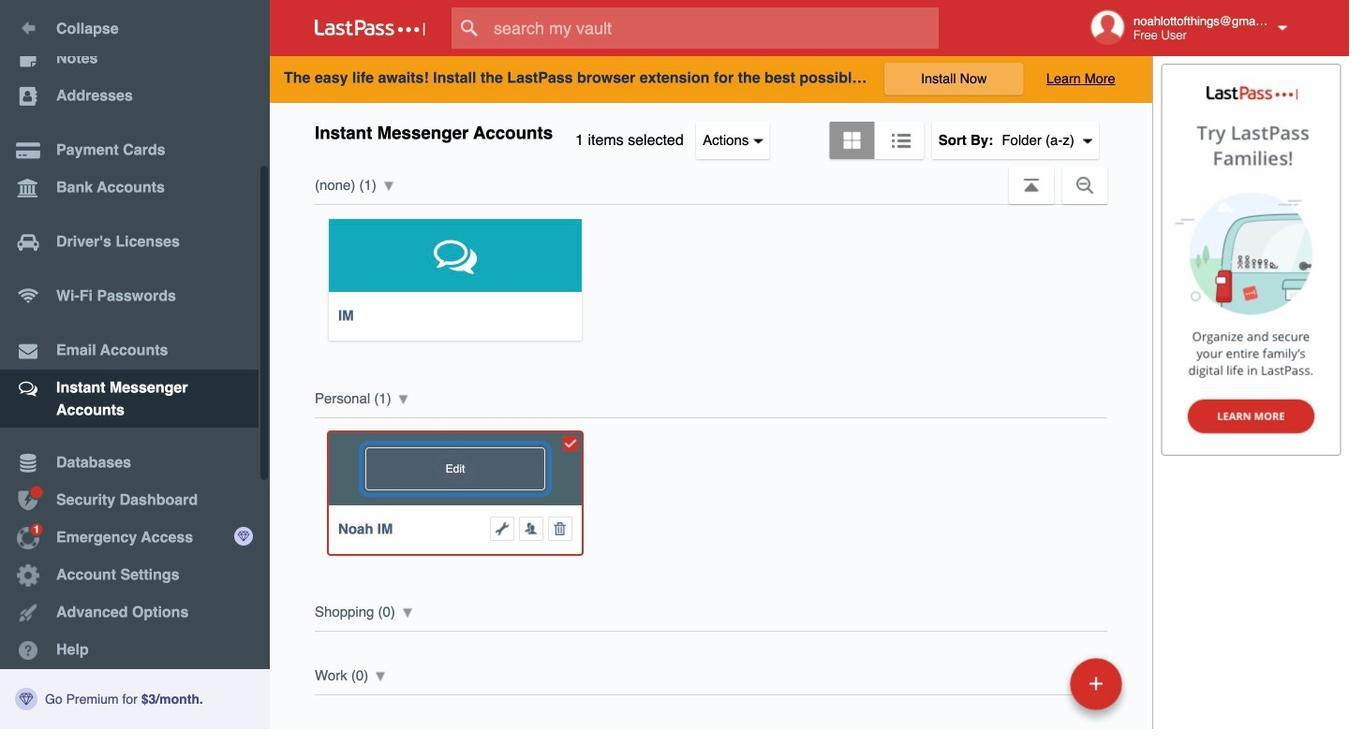 Task type: locate. For each thing, give the bounding box(es) containing it.
new item navigation
[[941, 653, 1134, 730]]

lastpass image
[[315, 20, 425, 37]]

Search search field
[[452, 7, 975, 49]]

vault options navigation
[[270, 103, 1153, 204]]

new item element
[[941, 658, 1129, 711]]



Task type: describe. For each thing, give the bounding box(es) containing it.
search my vault text field
[[452, 7, 975, 49]]

main navigation navigation
[[0, 0, 270, 730]]



Task type: vqa. For each thing, say whether or not it's contained in the screenshot.
dialog
no



